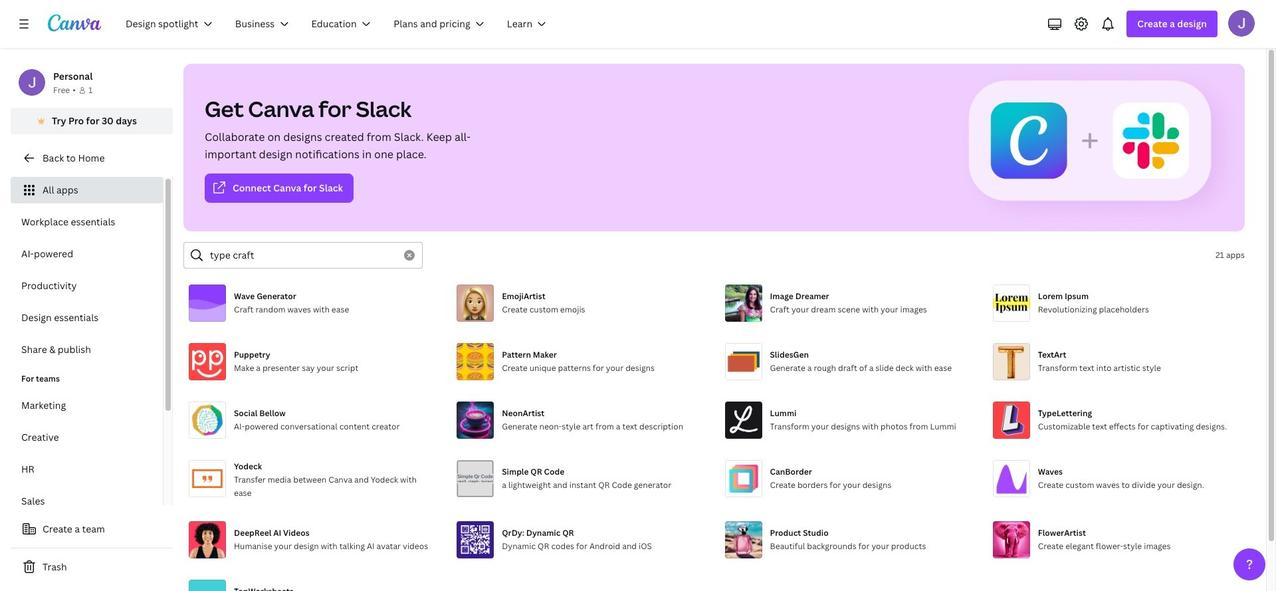 Task type: locate. For each thing, give the bounding box(es) containing it.
jacob simon image
[[1229, 10, 1255, 37]]

1 vertical spatial list
[[11, 392, 163, 515]]

0 vertical spatial list
[[11, 177, 163, 363]]

list
[[11, 177, 163, 363], [11, 392, 163, 515]]

an image of the canva logo, a plus sign and the slack logo image
[[963, 64, 1245, 231]]



Task type: describe. For each thing, give the bounding box(es) containing it.
2 list from the top
[[11, 392, 163, 515]]

1 list from the top
[[11, 177, 163, 363]]

top level navigation element
[[117, 11, 561, 37]]

Input field to search for apps search field
[[210, 243, 396, 268]]



Task type: vqa. For each thing, say whether or not it's contained in the screenshot.
the Jacob Simon icon
yes



